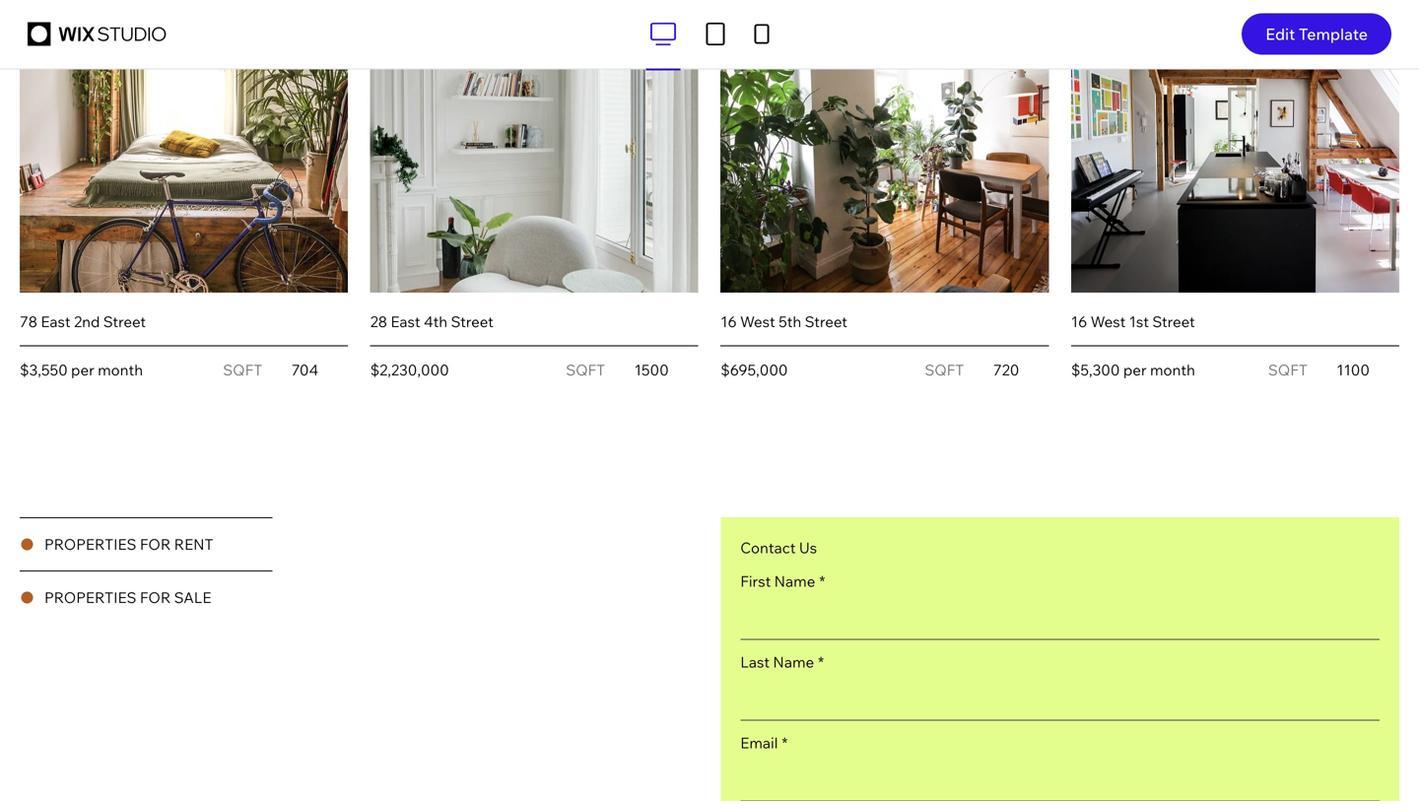 Task type: describe. For each thing, give the bounding box(es) containing it.
edit
[[1266, 24, 1296, 44]]

template
[[1299, 24, 1368, 44]]



Task type: locate. For each thing, give the bounding box(es) containing it.
edit template link
[[1242, 14, 1392, 55]]

edit template
[[1266, 24, 1368, 44]]



Task type: vqa. For each thing, say whether or not it's contained in the screenshot.
Website in Promote My Website SEO, marketing & advertising, written content and more.
no



